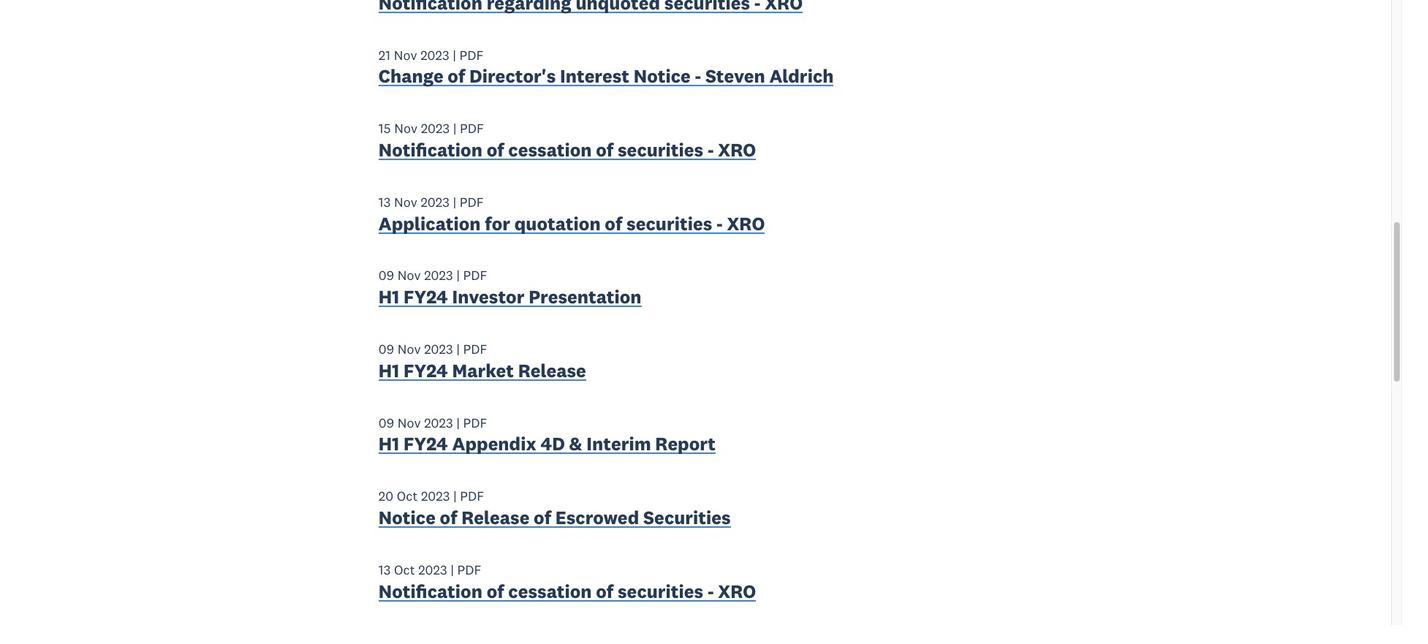 Task type: vqa. For each thing, say whether or not it's contained in the screenshot.
bottom 13
yes



Task type: locate. For each thing, give the bounding box(es) containing it.
release
[[518, 359, 586, 382], [462, 506, 530, 529]]

release inside 09 nov 2023 | pdf h1 fy24 market release
[[518, 359, 586, 382]]

- inside 21 nov 2023 | pdf change of director's interest notice - steven aldrich
[[695, 65, 701, 88]]

1 vertical spatial cessation
[[508, 580, 592, 603]]

| inside 13 oct 2023 | pdf notification of cessation of securities - xro
[[450, 561, 454, 578]]

-
[[695, 65, 701, 88], [708, 138, 714, 162], [717, 212, 723, 235], [708, 580, 714, 603]]

pdf inside the 09 nov 2023 | pdf h1 fy24 appendix 4d & interim report
[[463, 414, 487, 431]]

1 vertical spatial 13
[[379, 561, 391, 578]]

2 cessation from the top
[[508, 580, 592, 603]]

0 vertical spatial notice
[[634, 65, 691, 88]]

2023 inside the 15 nov 2023 | pdf notification of cessation of securities - xro
[[421, 120, 450, 137]]

of
[[448, 65, 465, 88], [487, 138, 504, 162], [596, 138, 614, 162], [605, 212, 622, 235], [440, 506, 457, 529], [534, 506, 551, 529], [487, 580, 504, 603], [596, 580, 614, 603]]

nov inside 09 nov 2023 | pdf h1 fy24 market release
[[398, 341, 421, 358]]

09 inside 09 nov 2023 | pdf h1 fy24 investor presentation
[[379, 267, 394, 284]]

2 h1 from the top
[[379, 359, 399, 382]]

13 oct 2023 | pdf notification of cessation of securities - xro
[[379, 561, 756, 603]]

appendix
[[452, 432, 536, 456]]

1 vertical spatial notification of cessation of securities - xro link
[[379, 580, 756, 606]]

- inside 13 nov 2023 | pdf application for quotation of securities - xro
[[717, 212, 723, 235]]

4d
[[541, 432, 565, 456]]

| for 21 nov 2023 | pdf change of director's interest notice - steven aldrich
[[453, 46, 456, 63]]

1 vertical spatial securities
[[627, 212, 712, 235]]

notification inside 13 oct 2023 | pdf notification of cessation of securities - xro
[[379, 580, 482, 603]]

15 nov 2023 | pdf notification of cessation of securities - xro
[[379, 120, 756, 162]]

2 vertical spatial 09
[[379, 414, 394, 431]]

0 vertical spatial fy24
[[404, 285, 448, 309]]

h1 fy24 investor presentation link
[[379, 285, 642, 312]]

for
[[485, 212, 510, 235]]

cessation up 13 nov 2023 | pdf application for quotation of securities - xro
[[508, 138, 592, 162]]

2023 inside 09 nov 2023 | pdf h1 fy24 investor presentation
[[424, 267, 453, 284]]

investor
[[452, 285, 525, 309]]

0 vertical spatial cessation
[[508, 138, 592, 162]]

1 fy24 from the top
[[404, 285, 448, 309]]

pdf inside 21 nov 2023 | pdf change of director's interest notice - steven aldrich
[[460, 46, 484, 63]]

1 09 from the top
[[379, 267, 394, 284]]

notice right interest
[[634, 65, 691, 88]]

pdf for 21 nov 2023 | pdf change of director's interest notice - steven aldrich
[[460, 46, 484, 63]]

09 nov 2023 | pdf h1 fy24 market release
[[379, 341, 586, 382]]

0 vertical spatial oct
[[397, 488, 418, 505]]

director's
[[469, 65, 556, 88]]

1 vertical spatial xro
[[727, 212, 765, 235]]

0 vertical spatial h1
[[379, 285, 399, 309]]

1 13 from the top
[[379, 194, 391, 210]]

2 09 from the top
[[379, 341, 394, 358]]

fy24
[[404, 285, 448, 309], [404, 359, 448, 382], [404, 432, 448, 456]]

fy24 left the market
[[404, 359, 448, 382]]

2 vertical spatial securities
[[618, 580, 703, 603]]

3 09 from the top
[[379, 414, 394, 431]]

fy24 inside the 09 nov 2023 | pdf h1 fy24 appendix 4d & interim report
[[404, 432, 448, 456]]

| inside the 09 nov 2023 | pdf h1 fy24 appendix 4d & interim report
[[456, 414, 460, 431]]

securities inside 13 oct 2023 | pdf notification of cessation of securities - xro
[[618, 580, 703, 603]]

13 for notification
[[379, 561, 391, 578]]

pdf inside 13 oct 2023 | pdf notification of cessation of securities - xro
[[457, 561, 481, 578]]

0 vertical spatial xro
[[718, 138, 756, 162]]

nov inside 21 nov 2023 | pdf change of director's interest notice - steven aldrich
[[394, 46, 417, 63]]

fy24 for market
[[404, 359, 448, 382]]

pdf inside 09 nov 2023 | pdf h1 fy24 investor presentation
[[463, 267, 487, 284]]

0 vertical spatial notification
[[379, 138, 482, 162]]

cessation inside the 15 nov 2023 | pdf notification of cessation of securities - xro
[[508, 138, 592, 162]]

| inside 13 nov 2023 | pdf application for quotation of securities - xro
[[453, 194, 456, 210]]

notification
[[379, 138, 482, 162], [379, 580, 482, 603]]

cessation
[[508, 138, 592, 162], [508, 580, 592, 603]]

2023 inside 21 nov 2023 | pdf change of director's interest notice - steven aldrich
[[420, 46, 449, 63]]

nov inside the 09 nov 2023 | pdf h1 fy24 appendix 4d & interim report
[[398, 414, 421, 431]]

1 vertical spatial h1
[[379, 359, 399, 382]]

oct inside 20 oct 2023 | pdf notice of release of escrowed securities
[[397, 488, 418, 505]]

xro inside 13 oct 2023 | pdf notification of cessation of securities - xro
[[718, 580, 756, 603]]

cessation for 13 oct 2023 | pdf notification of cessation of securities - xro
[[508, 580, 592, 603]]

oct
[[397, 488, 418, 505], [394, 561, 415, 578]]

notice
[[634, 65, 691, 88], [379, 506, 436, 529]]

securities inside 13 nov 2023 | pdf application for quotation of securities - xro
[[627, 212, 712, 235]]

09 inside 09 nov 2023 | pdf h1 fy24 market release
[[379, 341, 394, 358]]

pdf inside 20 oct 2023 | pdf notice of release of escrowed securities
[[460, 488, 484, 505]]

securities
[[618, 138, 703, 162], [627, 212, 712, 235], [618, 580, 703, 603]]

2 vertical spatial xro
[[718, 580, 756, 603]]

| inside 09 nov 2023 | pdf h1 fy24 market release
[[456, 341, 460, 358]]

| for 15 nov 2023 | pdf notification of cessation of securities - xro
[[453, 120, 457, 137]]

1 notification of cessation of securities - xro link from the top
[[379, 138, 756, 165]]

h1 inside 09 nov 2023 | pdf h1 fy24 investor presentation
[[379, 285, 399, 309]]

xro
[[718, 138, 756, 162], [727, 212, 765, 235], [718, 580, 756, 603]]

2 vertical spatial fy24
[[404, 432, 448, 456]]

13
[[379, 194, 391, 210], [379, 561, 391, 578]]

h1 for h1 fy24 appendix 4d & interim report
[[379, 432, 399, 456]]

xro inside 13 nov 2023 | pdf application for quotation of securities - xro
[[727, 212, 765, 235]]

- inside the 15 nov 2023 | pdf notification of cessation of securities - xro
[[708, 138, 714, 162]]

pdf inside 13 nov 2023 | pdf application for quotation of securities - xro
[[460, 194, 484, 210]]

nov for application for quotation of securities - xro
[[394, 194, 417, 210]]

2023 inside the 09 nov 2023 | pdf h1 fy24 appendix 4d & interim report
[[424, 414, 453, 431]]

2023 for 09 nov 2023 | pdf h1 fy24 investor presentation
[[424, 267, 453, 284]]

2 vertical spatial h1
[[379, 432, 399, 456]]

| inside 20 oct 2023 | pdf notice of release of escrowed securities
[[453, 488, 457, 505]]

nov inside the 15 nov 2023 | pdf notification of cessation of securities - xro
[[394, 120, 418, 137]]

pdf
[[460, 46, 484, 63], [460, 120, 484, 137], [460, 194, 484, 210], [463, 267, 487, 284], [463, 341, 487, 358], [463, 414, 487, 431], [460, 488, 484, 505], [457, 561, 481, 578]]

nov inside 09 nov 2023 | pdf h1 fy24 investor presentation
[[398, 267, 421, 284]]

cessation inside 13 oct 2023 | pdf notification of cessation of securities - xro
[[508, 580, 592, 603]]

fy24 inside 09 nov 2023 | pdf h1 fy24 investor presentation
[[404, 285, 448, 309]]

2 fy24 from the top
[[404, 359, 448, 382]]

2023 for 09 nov 2023 | pdf h1 fy24 appendix 4d & interim report
[[424, 414, 453, 431]]

3 h1 from the top
[[379, 432, 399, 456]]

1 vertical spatial oct
[[394, 561, 415, 578]]

2023 for 21 nov 2023 | pdf change of director's interest notice - steven aldrich
[[420, 46, 449, 63]]

2023 for 13 oct 2023 | pdf notification of cessation of securities - xro
[[418, 561, 447, 578]]

of inside 21 nov 2023 | pdf change of director's interest notice - steven aldrich
[[448, 65, 465, 88]]

1 vertical spatial fy24
[[404, 359, 448, 382]]

| inside 21 nov 2023 | pdf change of director's interest notice - steven aldrich
[[453, 46, 456, 63]]

report
[[655, 432, 716, 456]]

1 horizontal spatial notice
[[634, 65, 691, 88]]

13 inside 13 nov 2023 | pdf application for quotation of securities - xro
[[379, 194, 391, 210]]

pdf for 09 nov 2023 | pdf h1 fy24 market release
[[463, 341, 487, 358]]

| inside 09 nov 2023 | pdf h1 fy24 investor presentation
[[456, 267, 460, 284]]

3 fy24 from the top
[[404, 432, 448, 456]]

| inside the 15 nov 2023 | pdf notification of cessation of securities - xro
[[453, 120, 457, 137]]

1 vertical spatial release
[[462, 506, 530, 529]]

nov for h1 fy24 market release
[[398, 341, 421, 358]]

h1 fy24 appendix 4d & interim report link
[[379, 432, 716, 459]]

fy24 for appendix
[[404, 432, 448, 456]]

0 vertical spatial notification of cessation of securities - xro link
[[379, 138, 756, 165]]

h1 inside the 09 nov 2023 | pdf h1 fy24 appendix 4d & interim report
[[379, 432, 399, 456]]

fy24 left investor
[[404, 285, 448, 309]]

| for 20 oct 2023 | pdf notice of release of escrowed securities
[[453, 488, 457, 505]]

nov
[[394, 46, 417, 63], [394, 120, 418, 137], [394, 194, 417, 210], [398, 267, 421, 284], [398, 341, 421, 358], [398, 414, 421, 431]]

xro for 13 oct 2023 | pdf notification of cessation of securities - xro
[[718, 580, 756, 603]]

presentation
[[529, 285, 642, 309]]

15
[[379, 120, 391, 137]]

1 vertical spatial notice
[[379, 506, 436, 529]]

pdf for 20 oct 2023 | pdf notice of release of escrowed securities
[[460, 488, 484, 505]]

fy24 inside 09 nov 2023 | pdf h1 fy24 market release
[[404, 359, 448, 382]]

0 vertical spatial 13
[[379, 194, 391, 210]]

| for 13 nov 2023 | pdf application for quotation of securities - xro
[[453, 194, 456, 210]]

- for 13 oct 2023 | pdf notification of cessation of securities - xro
[[708, 580, 714, 603]]

0 vertical spatial 09
[[379, 267, 394, 284]]

2 notification of cessation of securities - xro link from the top
[[379, 580, 756, 606]]

09 inside the 09 nov 2023 | pdf h1 fy24 appendix 4d & interim report
[[379, 414, 394, 431]]

0 vertical spatial release
[[518, 359, 586, 382]]

pdf for 09 nov 2023 | pdf h1 fy24 appendix 4d & interim report
[[463, 414, 487, 431]]

2023 for 09 nov 2023 | pdf h1 fy24 market release
[[424, 341, 453, 358]]

0 vertical spatial securities
[[618, 138, 703, 162]]

securities
[[643, 506, 731, 529]]

h1 for h1 fy24 market release
[[379, 359, 399, 382]]

xro inside the 15 nov 2023 | pdf notification of cessation of securities - xro
[[718, 138, 756, 162]]

09 for h1 fy24 market release
[[379, 341, 394, 358]]

13 nov 2023 | pdf application for quotation of securities - xro
[[379, 194, 765, 235]]

2 13 from the top
[[379, 561, 391, 578]]

2023 for 15 nov 2023 | pdf notification of cessation of securities - xro
[[421, 120, 450, 137]]

notification inside the 15 nov 2023 | pdf notification of cessation of securities - xro
[[379, 138, 482, 162]]

notification of cessation of securities - xro link for 13 oct 2023 | pdf notification of cessation of securities - xro
[[379, 580, 756, 606]]

0 horizontal spatial notice
[[379, 506, 436, 529]]

fy24 left appendix
[[404, 432, 448, 456]]

2023 inside 13 nov 2023 | pdf application for quotation of securities - xro
[[421, 194, 450, 210]]

2023 inside 13 oct 2023 | pdf notification of cessation of securities - xro
[[418, 561, 447, 578]]

2023 for 20 oct 2023 | pdf notice of release of escrowed securities
[[421, 488, 450, 505]]

notification of cessation of securities - xro link
[[379, 138, 756, 165], [379, 580, 756, 606]]

2023 inside 20 oct 2023 | pdf notice of release of escrowed securities
[[421, 488, 450, 505]]

h1 inside 09 nov 2023 | pdf h1 fy24 market release
[[379, 359, 399, 382]]

aldrich
[[769, 65, 834, 88]]

1 cessation from the top
[[508, 138, 592, 162]]

pdf inside 09 nov 2023 | pdf h1 fy24 market release
[[463, 341, 487, 358]]

2023
[[420, 46, 449, 63], [421, 120, 450, 137], [421, 194, 450, 210], [424, 267, 453, 284], [424, 341, 453, 358], [424, 414, 453, 431], [421, 488, 450, 505], [418, 561, 447, 578]]

1 vertical spatial notification
[[379, 580, 482, 603]]

h1 for h1 fy24 investor presentation
[[379, 285, 399, 309]]

nov inside 13 nov 2023 | pdf application for quotation of securities - xro
[[394, 194, 417, 210]]

| for 13 oct 2023 | pdf notification of cessation of securities - xro
[[450, 561, 454, 578]]

cessation down the notice of release of escrowed securities link
[[508, 580, 592, 603]]

1 notification from the top
[[379, 138, 482, 162]]

|
[[453, 46, 456, 63], [453, 120, 457, 137], [453, 194, 456, 210], [456, 267, 460, 284], [456, 341, 460, 358], [456, 414, 460, 431], [453, 488, 457, 505], [450, 561, 454, 578]]

13 inside 13 oct 2023 | pdf notification of cessation of securities - xro
[[379, 561, 391, 578]]

2023 for 13 nov 2023 | pdf application for quotation of securities - xro
[[421, 194, 450, 210]]

xro for 13 nov 2023 | pdf application for quotation of securities - xro
[[727, 212, 765, 235]]

securities inside the 15 nov 2023 | pdf notification of cessation of securities - xro
[[618, 138, 703, 162]]

- inside 13 oct 2023 | pdf notification of cessation of securities - xro
[[708, 580, 714, 603]]

- for 15 nov 2023 | pdf notification of cessation of securities - xro
[[708, 138, 714, 162]]

2023 inside 09 nov 2023 | pdf h1 fy24 market release
[[424, 341, 453, 358]]

application
[[379, 212, 481, 235]]

oct inside 13 oct 2023 | pdf notification of cessation of securities - xro
[[394, 561, 415, 578]]

notice down '20'
[[379, 506, 436, 529]]

- for 13 nov 2023 | pdf application for quotation of securities - xro
[[717, 212, 723, 235]]

1 h1 from the top
[[379, 285, 399, 309]]

2 notification from the top
[[379, 580, 482, 603]]

pdf inside the 15 nov 2023 | pdf notification of cessation of securities - xro
[[460, 120, 484, 137]]

oct for notice
[[397, 488, 418, 505]]

09
[[379, 267, 394, 284], [379, 341, 394, 358], [379, 414, 394, 431]]

steven
[[705, 65, 765, 88]]

notice inside 21 nov 2023 | pdf change of director's interest notice - steven aldrich
[[634, 65, 691, 88]]

h1
[[379, 285, 399, 309], [379, 359, 399, 382], [379, 432, 399, 456]]

1 vertical spatial 09
[[379, 341, 394, 358]]



Task type: describe. For each thing, give the bounding box(es) containing it.
&
[[569, 432, 582, 456]]

pdf for 09 nov 2023 | pdf h1 fy24 investor presentation
[[463, 267, 487, 284]]

of inside 13 nov 2023 | pdf application for quotation of securities - xro
[[605, 212, 622, 235]]

notice of release of escrowed securities link
[[379, 506, 731, 533]]

- for 21 nov 2023 | pdf change of director's interest notice - steven aldrich
[[695, 65, 701, 88]]

nov for h1 fy24 appendix 4d & interim report
[[398, 414, 421, 431]]

application for quotation of securities - xro link
[[379, 212, 765, 239]]

market
[[452, 359, 514, 382]]

09 for h1 fy24 investor presentation
[[379, 267, 394, 284]]

pdf for 13 oct 2023 | pdf notification of cessation of securities - xro
[[457, 561, 481, 578]]

notification of cessation of securities - xro link for 15 nov 2023 | pdf notification of cessation of securities - xro
[[379, 138, 756, 165]]

09 nov 2023 | pdf h1 fy24 appendix 4d & interim report
[[379, 414, 716, 456]]

notification for 15 nov 2023 | pdf notification of cessation of securities - xro
[[379, 138, 482, 162]]

securities for 13 nov 2023 | pdf application for quotation of securities - xro
[[627, 212, 712, 235]]

nov for change of director's interest notice - steven aldrich
[[394, 46, 417, 63]]

nov for notification of cessation of securities - xro
[[394, 120, 418, 137]]

cessation for 15 nov 2023 | pdf notification of cessation of securities - xro
[[508, 138, 592, 162]]

20
[[379, 488, 393, 505]]

securities for 15 nov 2023 | pdf notification of cessation of securities - xro
[[618, 138, 703, 162]]

20 oct 2023 | pdf notice of release of escrowed securities
[[379, 488, 731, 529]]

escrowed
[[555, 506, 639, 529]]

release inside 20 oct 2023 | pdf notice of release of escrowed securities
[[462, 506, 530, 529]]

change
[[379, 65, 443, 88]]

nov for h1 fy24 investor presentation
[[398, 267, 421, 284]]

interim
[[587, 432, 651, 456]]

securities for 13 oct 2023 | pdf notification of cessation of securities - xro
[[618, 580, 703, 603]]

notification for 13 oct 2023 | pdf notification of cessation of securities - xro
[[379, 580, 482, 603]]

| for 09 nov 2023 | pdf h1 fy24 investor presentation
[[456, 267, 460, 284]]

xro for 15 nov 2023 | pdf notification of cessation of securities - xro
[[718, 138, 756, 162]]

| for 09 nov 2023 | pdf h1 fy24 market release
[[456, 341, 460, 358]]

13 for application
[[379, 194, 391, 210]]

oct for notification
[[394, 561, 415, 578]]

notice inside 20 oct 2023 | pdf notice of release of escrowed securities
[[379, 506, 436, 529]]

09 nov 2023 | pdf h1 fy24 investor presentation
[[379, 267, 642, 309]]

change of director's interest notice - steven aldrich link
[[379, 65, 834, 91]]

21 nov 2023 | pdf change of director's interest notice - steven aldrich
[[379, 46, 834, 88]]

| for 09 nov 2023 | pdf h1 fy24 appendix 4d & interim report
[[456, 414, 460, 431]]

interest
[[560, 65, 630, 88]]

pdf for 13 nov 2023 | pdf application for quotation of securities - xro
[[460, 194, 484, 210]]

h1 fy24 market release link
[[379, 359, 586, 386]]

quotation
[[515, 212, 601, 235]]

pdf for 15 nov 2023 | pdf notification of cessation of securities - xro
[[460, 120, 484, 137]]

fy24 for investor
[[404, 285, 448, 309]]

09 for h1 fy24 appendix 4d & interim report
[[379, 414, 394, 431]]

21
[[379, 46, 391, 63]]



